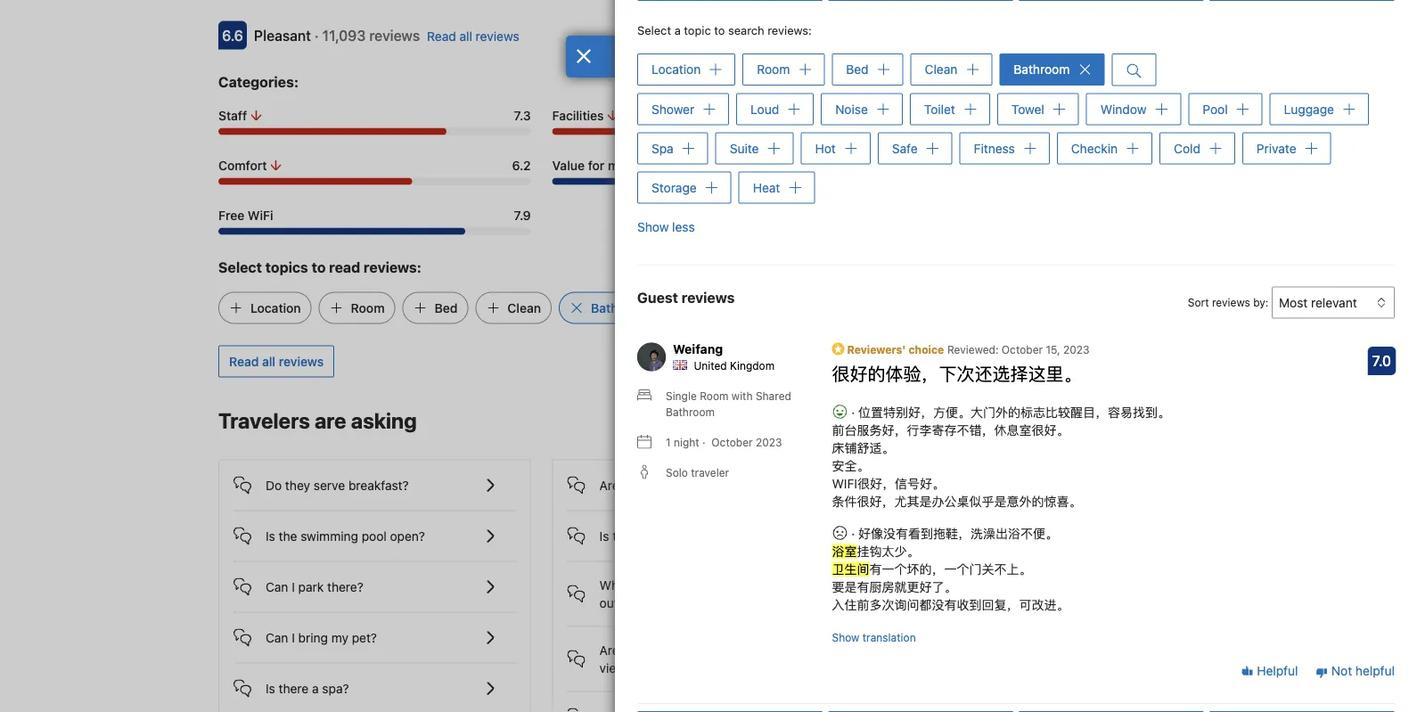 Task type: describe. For each thing, give the bounding box(es) containing it.
pool
[[1203, 101, 1228, 116]]

1 vertical spatial reviews:
[[364, 259, 422, 276]]

heat
[[753, 180, 781, 195]]

rooms for an
[[656, 644, 692, 658]]

有一个坏的，一个门关不上。 要是有厨房就更好了。 入住前多次询问都没有收到回复，可改进。
[[832, 562, 1070, 612]]

my
[[331, 631, 349, 646]]

loud
[[751, 101, 780, 116]]

with for an
[[696, 644, 720, 658]]

pleasant
[[254, 27, 311, 44]]

reviews left by:
[[1213, 296, 1251, 309]]

好像没有看到拖鞋，洗澡出浴不便。 浴室 挂钩太少。 卫生间
[[832, 526, 1059, 577]]

入住前多次询问都没有收到回复，可改进。
[[832, 598, 1070, 612]]

a left topic
[[675, 24, 681, 37]]

can i park there?
[[266, 580, 364, 595]]

still
[[990, 545, 1021, 566]]

there for is there a restaurant?
[[613, 529, 643, 544]]

there for are there rooms with an ocean view?
[[623, 644, 653, 658]]

a left hot
[[723, 479, 730, 493]]

6.2 for comfort
[[512, 158, 531, 173]]

value for money
[[553, 158, 648, 173]]

1 horizontal spatial to
[[714, 24, 725, 37]]

0 vertical spatial reviews:
[[768, 24, 812, 37]]

are for are there rooms with a hot tub?
[[600, 479, 620, 493]]

is for is there a restaurant?
[[600, 529, 609, 544]]

1 horizontal spatial read
[[427, 29, 456, 44]]

travelers
[[218, 409, 310, 434]]

are there rooms with a hot tub? button
[[568, 461, 850, 497]]

0 vertical spatial bed
[[846, 62, 869, 77]]

pleasant · 11,093 reviews
[[254, 27, 420, 44]]

bring
[[298, 631, 328, 646]]

helpful button
[[1242, 663, 1299, 681]]

cold
[[1174, 141, 1201, 155]]

1 vertical spatial october
[[712, 436, 753, 449]]

7.0
[[1373, 353, 1392, 369]]

6.4
[[846, 108, 865, 123]]

do they serve breakfast? button
[[234, 461, 516, 497]]

free wifi 7.9 meter
[[218, 228, 531, 236]]

money
[[608, 158, 648, 173]]

1 horizontal spatial room
[[757, 62, 790, 77]]

can for can i park there?
[[266, 580, 288, 595]]

· left 11,093
[[315, 27, 319, 44]]

can i park there? button
[[234, 563, 516, 598]]

wifi
[[248, 208, 273, 223]]

are for the
[[634, 578, 652, 593]]

weifang
[[673, 341, 723, 356]]

0 horizontal spatial clean
[[508, 301, 541, 316]]

park
[[298, 580, 324, 595]]

availability
[[1126, 415, 1189, 430]]

a left restaurant?
[[646, 529, 653, 544]]

are there rooms with a hot tub?
[[600, 479, 781, 493]]

are for are there rooms with an ocean view?
[[600, 644, 620, 658]]

categories:
[[218, 74, 299, 91]]

1 night · october 2023
[[666, 436, 782, 449]]

do
[[266, 479, 282, 493]]

serve
[[314, 479, 345, 493]]

reviews right 11,093
[[370, 27, 420, 44]]

有一个坏的，一个门关不上。
[[870, 562, 1032, 577]]

a right ask
[[1025, 598, 1032, 613]]

storage
[[652, 180, 697, 195]]

guest
[[638, 289, 678, 306]]

spa?
[[322, 682, 349, 697]]

safe
[[892, 141, 918, 155]]

6.6
[[222, 27, 243, 44]]

select for select a topic to search reviews:
[[638, 24, 672, 37]]

noise
[[836, 101, 868, 116]]

reviews up the 7.3
[[476, 29, 520, 44]]

is there a spa? button
[[234, 664, 516, 700]]

united kingdom
[[694, 360, 775, 372]]

0 vertical spatial all
[[460, 29, 473, 44]]

cleanliness
[[887, 108, 954, 123]]

7.2
[[848, 158, 865, 173]]

breakfast?
[[349, 479, 409, 493]]

1 horizontal spatial october
[[1002, 343, 1043, 356]]

位置特别好，方便。大门外的标志比较醒目，容易找到。 前台服务好，行李寄存不错，休息室很好。 床铺舒适。 安全。 wifi很好，信号好。 条件很好，尤其是办公桌似乎是意外的惊喜。
[[832, 405, 1171, 509]]

tub?
[[756, 479, 781, 493]]

cleanliness 6.2 meter
[[887, 129, 1199, 136]]

reviews right "guest"
[[682, 289, 735, 306]]

read
[[329, 259, 360, 276]]

reviewed:
[[948, 343, 999, 356]]

search
[[729, 24, 765, 37]]

i for park
[[292, 580, 295, 595]]

they
[[285, 479, 310, 493]]

review categories element
[[218, 71, 299, 93]]

looking?
[[1025, 545, 1096, 566]]

comfort
[[218, 158, 267, 173]]

ask
[[1000, 598, 1022, 613]]

· up 床铺舒适。
[[848, 405, 859, 420]]

suite
[[730, 141, 759, 155]]

solo
[[666, 467, 688, 479]]

浴室
[[832, 544, 857, 559]]

fitness
[[974, 141, 1015, 155]]

can i bring my pet? button
[[234, 614, 516, 649]]

shower
[[652, 101, 695, 116]]

do they serve breakfast?
[[266, 479, 409, 493]]

helpful
[[1356, 664, 1396, 679]]

the inside what are the check-in and check- out times?
[[655, 578, 674, 593]]

show translation
[[832, 632, 916, 644]]

is the swimming pool open? button
[[234, 512, 516, 548]]

ask a question button
[[989, 590, 1097, 622]]

read inside button
[[229, 355, 259, 369]]

swimming
[[301, 529, 358, 544]]

staff
[[218, 108, 247, 123]]

sort reviews by:
[[1188, 296, 1269, 309]]

not helpful button
[[1316, 663, 1396, 681]]

guest reviews element
[[218, 0, 1083, 4]]

select topics to read reviews:
[[218, 259, 422, 276]]

is the swimming pool open?
[[266, 529, 425, 544]]

window
[[1101, 101, 1147, 116]]

restaurant?
[[656, 529, 722, 544]]

is there a restaurant? button
[[568, 512, 850, 548]]

view?
[[600, 661, 632, 676]]



Task type: vqa. For each thing, say whether or not it's contained in the screenshot.
"4.7+"
no



Task type: locate. For each thing, give the bounding box(es) containing it.
there inside 'button'
[[279, 682, 309, 697]]

hot
[[733, 479, 752, 493]]

choice
[[909, 343, 945, 356]]

staff 7.3 meter
[[218, 129, 531, 136]]

kingdom
[[730, 360, 775, 372]]

are inside are there rooms with an ocean view?
[[600, 644, 620, 658]]

to right topic
[[714, 24, 725, 37]]

wifi很好，信号好。
[[832, 476, 945, 491]]

挂钩太少。
[[857, 544, 920, 559]]

0 horizontal spatial select
[[218, 259, 262, 276]]

0 horizontal spatial 6.2
[[512, 158, 531, 173]]

are
[[315, 409, 347, 434], [634, 578, 652, 593]]

1 check- from the left
[[677, 578, 717, 593]]

rooms inside are there rooms with an ocean view?
[[656, 644, 692, 658]]

select left topics
[[218, 259, 262, 276]]

translation
[[863, 632, 916, 644]]

1 vertical spatial with
[[696, 644, 720, 658]]

spa
[[652, 141, 674, 155]]

1 horizontal spatial all
[[460, 29, 473, 44]]

1 horizontal spatial clean
[[925, 62, 958, 77]]

the
[[279, 529, 297, 544], [655, 578, 674, 593]]

all inside button
[[262, 355, 276, 369]]

reviews inside button
[[279, 355, 324, 369]]

1 rooms from the top
[[656, 479, 692, 493]]

with inside are there rooms with an ocean view?
[[696, 644, 720, 658]]

· right night
[[703, 436, 706, 449]]

are there rooms with an ocean view? button
[[568, 628, 850, 678]]

0 vertical spatial 2023
[[1064, 343, 1090, 356]]

travelers are asking
[[218, 409, 417, 434]]

less
[[673, 219, 695, 234]]

1 vertical spatial are
[[634, 578, 652, 593]]

rated pleasant element
[[254, 27, 311, 44]]

1 vertical spatial show
[[832, 632, 860, 644]]

1 vertical spatial bed
[[435, 301, 458, 316]]

2 rooms from the top
[[656, 644, 692, 658]]

1 horizontal spatial check-
[[755, 578, 795, 593]]

0 vertical spatial october
[[1002, 343, 1043, 356]]

select down guest reviews element in the top of the page
[[638, 24, 672, 37]]

for
[[588, 158, 605, 173]]

there up what
[[613, 529, 643, 544]]

0 horizontal spatial read all reviews
[[229, 355, 324, 369]]

are left 'asking'
[[315, 409, 347, 434]]

are left solo
[[600, 479, 620, 493]]

there for is there a spa?
[[279, 682, 309, 697]]

show inside button
[[638, 219, 669, 234]]

0 vertical spatial show
[[638, 219, 669, 234]]

not helpful
[[1329, 664, 1396, 679]]

show
[[638, 219, 669, 234], [832, 632, 860, 644]]

i
[[292, 580, 295, 595], [292, 631, 295, 646]]

0 vertical spatial the
[[279, 529, 297, 544]]

1 horizontal spatial bed
[[846, 62, 869, 77]]

0 vertical spatial room
[[757, 62, 790, 77]]

0 horizontal spatial bathroom
[[591, 301, 649, 316]]

scored 6.6 element
[[218, 22, 247, 50]]

are there rooms with an ocean view?
[[600, 644, 776, 676]]

list of reviews region
[[627, 319, 1406, 712]]

0 vertical spatial rooms
[[656, 479, 692, 493]]

the left swimming
[[279, 529, 297, 544]]

安全。
[[832, 459, 870, 473]]

guest reviews
[[638, 289, 735, 306]]

reviews: down free wifi 7.9 meter
[[364, 259, 422, 276]]

reviewers' choice
[[845, 343, 945, 356]]

with
[[696, 479, 720, 493], [696, 644, 720, 658]]

towel
[[1012, 101, 1045, 116]]

october
[[1002, 343, 1043, 356], [712, 436, 753, 449]]

a left 'spa?'
[[312, 682, 319, 697]]

很好的体验，下次还选择这里。
[[832, 363, 1082, 384]]

1 vertical spatial clean
[[508, 301, 541, 316]]

1 vertical spatial room
[[351, 301, 385, 316]]

there up view?
[[623, 644, 653, 658]]

1 horizontal spatial bathroom
[[1014, 62, 1070, 77]]

check- left and
[[677, 578, 717, 593]]

0 horizontal spatial room
[[351, 301, 385, 316]]

is
[[266, 529, 275, 544], [600, 529, 609, 544], [266, 682, 275, 697]]

are up times?
[[634, 578, 652, 593]]

0 vertical spatial read
[[427, 29, 456, 44]]

with left an
[[696, 644, 720, 658]]

2 are from the top
[[600, 644, 620, 658]]

0 horizontal spatial 2023
[[756, 436, 782, 449]]

1 horizontal spatial 6.2
[[1181, 108, 1199, 123]]

traveler
[[691, 467, 730, 479]]

read
[[427, 29, 456, 44], [229, 355, 259, 369]]

0 horizontal spatial location
[[251, 301, 301, 316]]

· up the 浴室
[[848, 526, 859, 541]]

2 check- from the left
[[755, 578, 795, 593]]

night
[[674, 436, 700, 449]]

show left translation
[[832, 632, 860, 644]]

room
[[757, 62, 790, 77], [351, 301, 385, 316]]

not
[[1332, 664, 1353, 679]]

october up traveler at the bottom of the page
[[712, 436, 753, 449]]

2 vertical spatial location
[[251, 301, 301, 316]]

out
[[600, 596, 619, 611]]

1 vertical spatial select
[[218, 259, 262, 276]]

there left 'spa?'
[[279, 682, 309, 697]]

0 horizontal spatial read
[[229, 355, 259, 369]]

0 vertical spatial clean
[[925, 62, 958, 77]]

what are the check-in and check- out times?
[[600, 578, 795, 611]]

1 horizontal spatial show
[[832, 632, 860, 644]]

0 horizontal spatial are
[[315, 409, 347, 434]]

0 horizontal spatial reviews:
[[364, 259, 422, 276]]

0 vertical spatial bathroom
[[1014, 62, 1070, 77]]

2 with from the top
[[696, 644, 720, 658]]

1 vertical spatial read
[[229, 355, 259, 369]]

helpful
[[1254, 664, 1299, 679]]

2023 right 15,
[[1064, 343, 1090, 356]]

is down do
[[266, 529, 275, 544]]

2023 up 'tub?'
[[756, 436, 782, 449]]

see availability button
[[1090, 407, 1199, 439]]

reviews up travelers are asking in the left bottom of the page
[[279, 355, 324, 369]]

scored 7.0 element
[[1368, 347, 1397, 375]]

0 vertical spatial i
[[292, 580, 295, 595]]

0 vertical spatial read all reviews
[[427, 29, 520, 44]]

free wifi
[[218, 208, 273, 223]]

there for are there rooms with a hot tub?
[[623, 479, 653, 493]]

select for select topics to read reviews:
[[218, 259, 262, 276]]

1 vertical spatial all
[[262, 355, 276, 369]]

the up times?
[[655, 578, 674, 593]]

bathroom
[[1014, 62, 1070, 77], [591, 301, 649, 316]]

0 vertical spatial are
[[600, 479, 620, 493]]

location down safe
[[887, 158, 937, 173]]

reviews
[[370, 27, 420, 44], [476, 29, 520, 44], [682, 289, 735, 306], [1213, 296, 1251, 309], [279, 355, 324, 369]]

0 horizontal spatial all
[[262, 355, 276, 369]]

is for is the swimming pool open?
[[266, 529, 275, 544]]

1 vertical spatial read all reviews
[[229, 355, 324, 369]]

show less
[[638, 219, 695, 234]]

check- right and
[[755, 578, 795, 593]]

1 vertical spatial the
[[655, 578, 674, 593]]

location
[[652, 62, 701, 77], [887, 158, 937, 173], [251, 301, 301, 316]]

0 vertical spatial can
[[266, 580, 288, 595]]

are for asking
[[315, 409, 347, 434]]

location down topics
[[251, 301, 301, 316]]

all
[[460, 29, 473, 44], [262, 355, 276, 369]]

still looking?
[[990, 545, 1096, 566]]

条件很好，尤其是办公桌似乎是意外的惊喜。
[[832, 494, 1082, 509]]

private
[[1257, 141, 1297, 155]]

show less button
[[638, 211, 695, 243]]

there
[[623, 479, 653, 493], [613, 529, 643, 544], [623, 644, 653, 658], [279, 682, 309, 697]]

pet?
[[352, 631, 377, 646]]

united
[[694, 360, 727, 372]]

0 vertical spatial location
[[652, 62, 701, 77]]

room up loud
[[757, 62, 790, 77]]

2023
[[1064, 343, 1090, 356], [756, 436, 782, 449]]

a inside 'button'
[[312, 682, 319, 697]]

hot
[[815, 141, 836, 155]]

1 vertical spatial can
[[266, 631, 288, 646]]

0 horizontal spatial to
[[312, 259, 326, 276]]

1 vertical spatial are
[[600, 644, 620, 658]]

can left park
[[266, 580, 288, 595]]

0 horizontal spatial october
[[712, 436, 753, 449]]

location for 9.4
[[887, 158, 937, 173]]

1
[[666, 436, 671, 449]]

are inside what are the check-in and check- out times?
[[634, 578, 652, 593]]

asking
[[351, 409, 417, 434]]

is up what
[[600, 529, 609, 544]]

0 horizontal spatial show
[[638, 219, 669, 234]]

a
[[675, 24, 681, 37], [723, 479, 730, 493], [646, 529, 653, 544], [1025, 598, 1032, 613], [312, 682, 319, 697]]

and
[[730, 578, 752, 593]]

show for show less
[[638, 219, 669, 234]]

location for room
[[652, 62, 701, 77]]

read all reviews inside button
[[229, 355, 324, 369]]

october left 15,
[[1002, 343, 1043, 356]]

question
[[1035, 598, 1086, 613]]

is inside "button"
[[266, 529, 275, 544]]

1 i from the top
[[292, 580, 295, 595]]

open?
[[390, 529, 425, 544]]

select
[[638, 24, 672, 37], [218, 259, 262, 276]]

1 vertical spatial location
[[887, 158, 937, 173]]

1 horizontal spatial select
[[638, 24, 672, 37]]

location up shower
[[652, 62, 701, 77]]

sort
[[1188, 296, 1210, 309]]

show left less
[[638, 219, 669, 234]]

7.9
[[514, 208, 531, 223]]

1 horizontal spatial 2023
[[1064, 343, 1090, 356]]

is there a spa?
[[266, 682, 349, 697]]

0 vertical spatial 6.2
[[1181, 108, 1199, 123]]

is for is there a spa?
[[266, 682, 275, 697]]

1 horizontal spatial location
[[652, 62, 701, 77]]

times?
[[622, 596, 660, 611]]

0 horizontal spatial bed
[[435, 301, 458, 316]]

what
[[600, 578, 630, 593]]

1 vertical spatial i
[[292, 631, 295, 646]]

1 vertical spatial to
[[312, 259, 326, 276]]

show for show translation
[[832, 632, 860, 644]]

reviewers'
[[848, 343, 906, 356]]

close image
[[576, 49, 592, 63]]

6.2 left pool
[[1181, 108, 1199, 123]]

to left read
[[312, 259, 326, 276]]

there left solo
[[623, 479, 653, 493]]

i left park
[[292, 580, 295, 595]]

6.2 for cleanliness
[[1181, 108, 1199, 123]]

1 with from the top
[[696, 479, 720, 493]]

1 horizontal spatial reviews:
[[768, 24, 812, 37]]

with for a
[[696, 479, 720, 493]]

1 vertical spatial 2023
[[756, 436, 782, 449]]

0 horizontal spatial check-
[[677, 578, 717, 593]]

rooms for a
[[656, 479, 692, 493]]

is inside 'button'
[[266, 682, 275, 697]]

luggage
[[1285, 101, 1335, 116]]

are up view?
[[600, 644, 620, 658]]

clean
[[925, 62, 958, 77], [508, 301, 541, 316]]

6.2 left value
[[512, 158, 531, 173]]

is left 'spa?'
[[266, 682, 275, 697]]

0 vertical spatial are
[[315, 409, 347, 434]]

1 horizontal spatial are
[[634, 578, 652, 593]]

0 vertical spatial with
[[696, 479, 720, 493]]

reviews: right search
[[768, 24, 812, 37]]

the inside "button"
[[279, 529, 297, 544]]

pool
[[362, 529, 387, 544]]

要是有厨房就更好了。
[[832, 580, 957, 595]]

room down read
[[351, 301, 385, 316]]

前台服务好，行李寄存不错，休息室很好。
[[832, 423, 1070, 438]]

comfort 6.2 meter
[[218, 178, 531, 186]]

i for bring
[[292, 631, 295, 646]]

卫生间
[[832, 562, 870, 577]]

1 can from the top
[[266, 580, 288, 595]]

1 horizontal spatial the
[[655, 578, 674, 593]]

1 vertical spatial rooms
[[656, 644, 692, 658]]

2 i from the top
[[292, 631, 295, 646]]

15,
[[1046, 343, 1061, 356]]

ask a question
[[1000, 598, 1086, 613]]

with right solo
[[696, 479, 720, 493]]

2 horizontal spatial location
[[887, 158, 937, 173]]

value for money 7.2 meter
[[553, 178, 865, 186]]

can for can i bring my pet?
[[266, 631, 288, 646]]

facilities 6.4 meter
[[553, 129, 865, 136]]

1 vertical spatial bathroom
[[591, 301, 649, 316]]

1 horizontal spatial read all reviews
[[427, 29, 520, 44]]

an
[[723, 644, 737, 658]]

is inside button
[[600, 529, 609, 544]]

is there a restaurant?
[[600, 529, 722, 544]]

0 vertical spatial to
[[714, 24, 725, 37]]

2 can from the top
[[266, 631, 288, 646]]

can left bring
[[266, 631, 288, 646]]

there inside are there rooms with an ocean view?
[[623, 644, 653, 658]]

select a topic to search reviews:
[[638, 24, 812, 37]]

show inside list of reviews region
[[832, 632, 860, 644]]

1 are from the top
[[600, 479, 620, 493]]

0 horizontal spatial the
[[279, 529, 297, 544]]

0 vertical spatial select
[[638, 24, 672, 37]]

i left bring
[[292, 631, 295, 646]]

1 vertical spatial 6.2
[[512, 158, 531, 173]]



